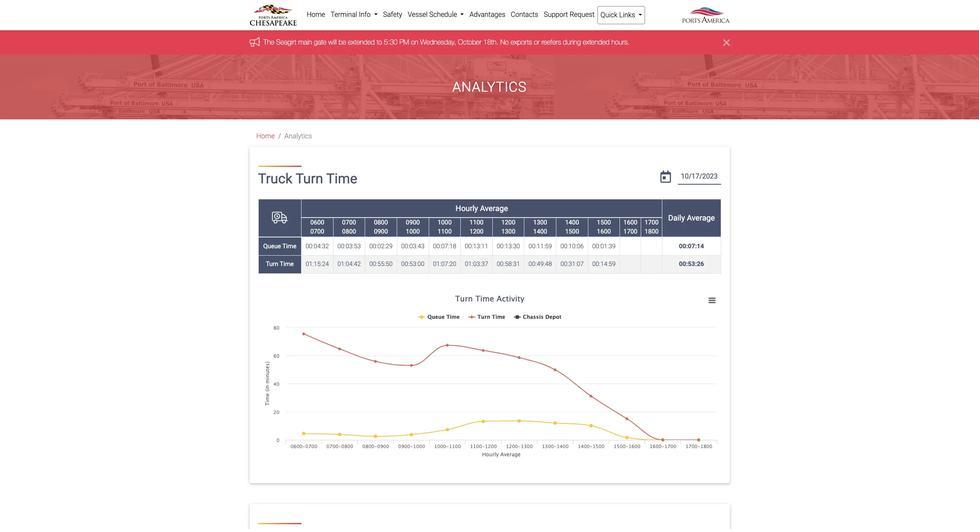Task type: describe. For each thing, give the bounding box(es) containing it.
01:07:20
[[433, 261, 457, 268]]

1000 1100
[[438, 219, 452, 236]]

1 horizontal spatial 1000
[[438, 219, 452, 226]]

0 horizontal spatial 1600
[[597, 228, 611, 236]]

01:04:42
[[338, 261, 361, 268]]

support
[[544, 10, 568, 19]]

will
[[328, 38, 337, 46]]

01:03:37
[[465, 261, 489, 268]]

october
[[458, 38, 482, 46]]

truck turn time
[[258, 171, 358, 187]]

1 horizontal spatial home link
[[304, 6, 328, 23]]

queue
[[263, 243, 281, 250]]

00:31:07
[[561, 261, 584, 268]]

1600 1700
[[624, 219, 638, 236]]

or
[[534, 38, 540, 46]]

links
[[620, 11, 636, 19]]

0 horizontal spatial 1500
[[566, 228, 580, 236]]

vessel schedule
[[408, 10, 459, 19]]

1 vertical spatial 1400
[[534, 228, 548, 236]]

bullhorn image
[[250, 37, 263, 47]]

1300 1400
[[534, 219, 548, 236]]

hours.
[[612, 38, 630, 46]]

close image
[[724, 37, 730, 48]]

gate
[[314, 38, 326, 46]]

reefers
[[542, 38, 561, 46]]

1 vertical spatial 0800
[[342, 228, 356, 236]]

advantages link
[[467, 6, 509, 23]]

1500 1600
[[597, 219, 611, 236]]

1 horizontal spatial 0700
[[342, 219, 356, 226]]

calendar day image
[[661, 171, 672, 183]]

time for 01:15:24
[[280, 261, 294, 268]]

exports
[[511, 38, 532, 46]]

vessel schedule link
[[405, 6, 467, 23]]

00:14:59
[[593, 261, 616, 268]]

0700 0800
[[342, 219, 356, 236]]

to
[[377, 38, 382, 46]]

main
[[298, 38, 312, 46]]

1200 1300
[[502, 219, 516, 236]]

00:10:06
[[561, 243, 584, 250]]

5:30
[[384, 38, 398, 46]]

0 vertical spatial home
[[307, 10, 325, 19]]

queue time
[[263, 243, 297, 250]]

1 horizontal spatial 0900
[[406, 219, 420, 226]]

00:58:31
[[497, 261, 520, 268]]

1 vertical spatial analytics
[[285, 132, 312, 140]]

0 vertical spatial 1300
[[534, 219, 548, 226]]

vessel
[[408, 10, 428, 19]]

0800 0900
[[374, 219, 388, 236]]

1 vertical spatial 0700
[[311, 228, 325, 236]]

turn time
[[266, 261, 294, 268]]

the seagirt main gate will be extended to 5:30 pm on wednesday, october 18th.  no exports or reefers during extended hours. link
[[263, 38, 630, 46]]

0 horizontal spatial turn
[[266, 261, 279, 268]]

seagirt
[[276, 38, 296, 46]]

0 horizontal spatial 1200
[[470, 228, 484, 236]]

wednesday,
[[420, 38, 456, 46]]

0 horizontal spatial 1700
[[624, 228, 638, 236]]

1 horizontal spatial 1600
[[624, 219, 638, 226]]

on
[[411, 38, 418, 46]]



Task type: vqa. For each thing, say whether or not it's contained in the screenshot.
Holiday Schedule
no



Task type: locate. For each thing, give the bounding box(es) containing it.
turn
[[296, 171, 323, 187], [266, 261, 279, 268]]

1 vertical spatial time
[[283, 243, 297, 250]]

average
[[480, 204, 508, 213], [687, 214, 715, 223]]

0 vertical spatial 1400
[[566, 219, 580, 226]]

the
[[263, 38, 274, 46]]

0700 up 00:03:53
[[342, 219, 356, 226]]

1 vertical spatial 1600
[[597, 228, 611, 236]]

home
[[307, 10, 325, 19], [257, 132, 275, 140]]

1 vertical spatial 0900
[[374, 228, 388, 236]]

00:13:30
[[497, 243, 520, 250]]

1 vertical spatial average
[[687, 214, 715, 223]]

00:13:11
[[465, 243, 489, 250]]

1 horizontal spatial 1100
[[470, 219, 484, 226]]

1000 up 00:03:43
[[406, 228, 420, 236]]

1400 1500
[[566, 219, 580, 236]]

0 vertical spatial average
[[480, 204, 508, 213]]

1100
[[470, 219, 484, 226], [438, 228, 452, 236]]

0 horizontal spatial 0800
[[342, 228, 356, 236]]

1 vertical spatial home link
[[257, 132, 275, 140]]

00:02:29
[[370, 243, 393, 250]]

terminal
[[331, 10, 357, 19]]

0 vertical spatial time
[[327, 171, 358, 187]]

None text field
[[678, 169, 722, 185]]

00:55:50
[[370, 261, 393, 268]]

0800
[[374, 219, 388, 226], [342, 228, 356, 236]]

2 vertical spatial time
[[280, 261, 294, 268]]

1300 up 00:13:30
[[502, 228, 516, 236]]

1200
[[502, 219, 516, 226], [470, 228, 484, 236]]

be
[[339, 38, 346, 46]]

0 vertical spatial turn
[[296, 171, 323, 187]]

pm
[[400, 38, 409, 46]]

0 horizontal spatial 1400
[[534, 228, 548, 236]]

1 horizontal spatial 0800
[[374, 219, 388, 226]]

00:07:14
[[680, 243, 705, 250]]

00:53:00
[[402, 261, 425, 268]]

1 vertical spatial home
[[257, 132, 275, 140]]

1300 up 00:11:59
[[534, 219, 548, 226]]

average right daily at the top right
[[687, 214, 715, 223]]

support request
[[544, 10, 595, 19]]

1 horizontal spatial home
[[307, 10, 325, 19]]

00:03:53
[[338, 243, 361, 250]]

1500 up 00:01:39 on the top right
[[597, 219, 611, 226]]

request
[[570, 10, 595, 19]]

00:49:48
[[529, 261, 552, 268]]

time for 00:04:32
[[283, 243, 297, 250]]

0900 up 00:02:29
[[374, 228, 388, 236]]

2 extended from the left
[[583, 38, 610, 46]]

1600 left 1700 1800
[[624, 219, 638, 226]]

truck
[[258, 171, 293, 187]]

1 horizontal spatial 1200
[[502, 219, 516, 226]]

during
[[563, 38, 581, 46]]

0 horizontal spatial 1100
[[438, 228, 452, 236]]

0 vertical spatial 0900
[[406, 219, 420, 226]]

1600 up 00:01:39 on the top right
[[597, 228, 611, 236]]

1200 up 00:13:11
[[470, 228, 484, 236]]

1400 up 00:11:59
[[534, 228, 548, 236]]

00:07:18
[[433, 243, 457, 250]]

0 horizontal spatial extended
[[348, 38, 375, 46]]

1 horizontal spatial extended
[[583, 38, 610, 46]]

the seagirt main gate will be extended to 5:30 pm on wednesday, october 18th.  no exports or reefers during extended hours. alert
[[0, 30, 980, 55]]

1600
[[624, 219, 638, 226], [597, 228, 611, 236]]

1 vertical spatial 1100
[[438, 228, 452, 236]]

safety
[[383, 10, 403, 19]]

18th.
[[484, 38, 499, 46]]

1100 up 00:07:18
[[438, 228, 452, 236]]

0 horizontal spatial home link
[[257, 132, 275, 140]]

1 horizontal spatial average
[[687, 214, 715, 223]]

contacts link
[[509, 6, 541, 23]]

1 horizontal spatial 1500
[[597, 219, 611, 226]]

1100 1200
[[470, 219, 484, 236]]

1400 up 00:10:06
[[566, 219, 580, 226]]

01:15:24
[[306, 261, 329, 268]]

0600 0700
[[311, 219, 325, 236]]

hourly
[[456, 204, 479, 213]]

extended
[[348, 38, 375, 46], [583, 38, 610, 46]]

hourly average daily average
[[456, 204, 715, 223]]

0 vertical spatial 1700
[[645, 219, 659, 226]]

1100 down hourly
[[470, 219, 484, 226]]

0900 up 00:03:43
[[406, 219, 420, 226]]

1 vertical spatial 1500
[[566, 228, 580, 236]]

1300
[[534, 219, 548, 226], [502, 228, 516, 236]]

0800 up 00:02:29
[[374, 219, 388, 226]]

no
[[501, 38, 509, 46]]

00:03:43
[[402, 243, 425, 250]]

1 horizontal spatial 1700
[[645, 219, 659, 226]]

1200 up 00:13:30
[[502, 219, 516, 226]]

0700 down 0600
[[311, 228, 325, 236]]

1 extended from the left
[[348, 38, 375, 46]]

advantages
[[470, 10, 506, 19]]

1500 up 00:10:06
[[566, 228, 580, 236]]

0 horizontal spatial 1000
[[406, 228, 420, 236]]

schedule
[[430, 10, 457, 19]]

average up "1200 1300"
[[480, 204, 508, 213]]

1 vertical spatial 1000
[[406, 228, 420, 236]]

1800
[[645, 228, 659, 236]]

extended left to at the left
[[348, 38, 375, 46]]

0 vertical spatial home link
[[304, 6, 328, 23]]

quick links link
[[598, 6, 646, 24]]

1 vertical spatial 1700
[[624, 228, 638, 236]]

0 vertical spatial 0800
[[374, 219, 388, 226]]

1 horizontal spatial 1300
[[534, 219, 548, 226]]

turn right truck
[[296, 171, 323, 187]]

the seagirt main gate will be extended to 5:30 pm on wednesday, october 18th.  no exports or reefers during extended hours.
[[263, 38, 630, 46]]

0 vertical spatial 1000
[[438, 219, 452, 226]]

0 vertical spatial 1100
[[470, 219, 484, 226]]

1 horizontal spatial 1400
[[566, 219, 580, 226]]

0 horizontal spatial 0700
[[311, 228, 325, 236]]

00:04:32
[[306, 243, 329, 250]]

1 vertical spatial turn
[[266, 261, 279, 268]]

00:11:59
[[529, 243, 552, 250]]

safety link
[[381, 6, 405, 23]]

0 vertical spatial 1500
[[597, 219, 611, 226]]

0800 up 00:03:53
[[342, 228, 356, 236]]

0600
[[311, 219, 325, 226]]

0 horizontal spatial average
[[480, 204, 508, 213]]

0900
[[406, 219, 420, 226], [374, 228, 388, 236]]

support request link
[[541, 6, 598, 23]]

1500
[[597, 219, 611, 226], [566, 228, 580, 236]]

daily
[[669, 214, 686, 223]]

quick links
[[601, 11, 637, 19]]

00:53:26
[[680, 261, 705, 268]]

0 horizontal spatial home
[[257, 132, 275, 140]]

0 horizontal spatial 0900
[[374, 228, 388, 236]]

time
[[327, 171, 358, 187], [283, 243, 297, 250], [280, 261, 294, 268]]

1700 left "1800"
[[624, 228, 638, 236]]

0 vertical spatial 1600
[[624, 219, 638, 226]]

info
[[359, 10, 371, 19]]

quick
[[601, 11, 618, 19]]

1 vertical spatial 1300
[[502, 228, 516, 236]]

1700 up "1800"
[[645, 219, 659, 226]]

terminal info link
[[328, 6, 381, 23]]

extended right during
[[583, 38, 610, 46]]

1000 up 00:07:18
[[438, 219, 452, 226]]

0 horizontal spatial analytics
[[285, 132, 312, 140]]

00:01:39
[[593, 243, 616, 250]]

1 horizontal spatial turn
[[296, 171, 323, 187]]

1700 1800
[[645, 219, 659, 236]]

0700
[[342, 219, 356, 226], [311, 228, 325, 236]]

1 horizontal spatial analytics
[[453, 79, 527, 95]]

contacts
[[511, 10, 539, 19]]

0 vertical spatial 0700
[[342, 219, 356, 226]]

1 vertical spatial 1200
[[470, 228, 484, 236]]

0 horizontal spatial 1300
[[502, 228, 516, 236]]

terminal info
[[331, 10, 373, 19]]

1000
[[438, 219, 452, 226], [406, 228, 420, 236]]

0 vertical spatial 1200
[[502, 219, 516, 226]]

turn down queue
[[266, 261, 279, 268]]

0900 1000
[[406, 219, 420, 236]]

0 vertical spatial analytics
[[453, 79, 527, 95]]

1700
[[645, 219, 659, 226], [624, 228, 638, 236]]



